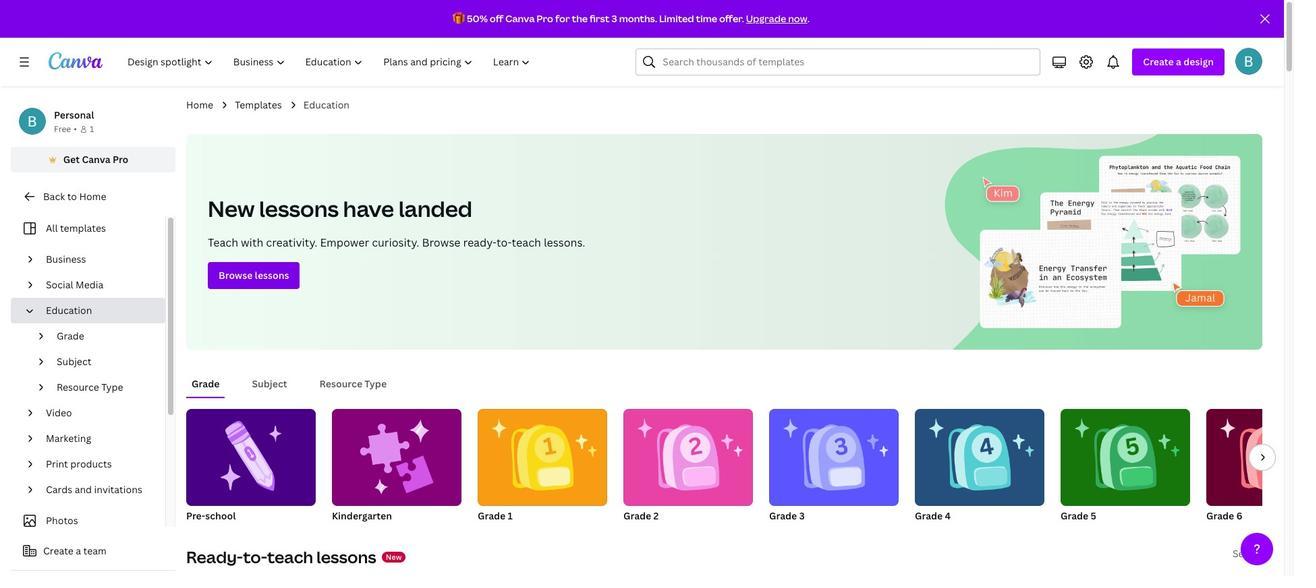 Task type: vqa. For each thing, say whether or not it's contained in the screenshot.
AS
no



Task type: describe. For each thing, give the bounding box(es) containing it.
photos link
[[19, 509, 157, 534]]

browse lessons
[[219, 269, 289, 282]]

all
[[46, 222, 58, 235]]

1 horizontal spatial canva
[[505, 12, 535, 25]]

time
[[696, 12, 717, 25]]

marketing link
[[40, 426, 157, 452]]

business
[[46, 253, 86, 266]]

5
[[1091, 510, 1097, 523]]

.
[[808, 12, 810, 25]]

back to home link
[[11, 184, 175, 211]]

back to home
[[43, 190, 106, 203]]

1 horizontal spatial grade button
[[186, 372, 225, 397]]

to
[[67, 190, 77, 203]]

brad klo image
[[1236, 48, 1263, 75]]

grade 3
[[769, 510, 805, 523]]

lessons.
[[544, 236, 585, 250]]

🎁 50% off canva pro for the first 3 months. limited time offer. upgrade now .
[[453, 12, 810, 25]]

0 horizontal spatial subject button
[[51, 350, 157, 375]]

1 horizontal spatial teach
[[512, 236, 541, 250]]

4
[[945, 510, 951, 523]]

lessons for browse
[[255, 269, 289, 282]]

0 horizontal spatial type
[[101, 381, 123, 394]]

teach with creativity. empower curiosity. browse ready-to-teach lessons.
[[208, 236, 585, 250]]

create a design button
[[1133, 49, 1225, 76]]

all templates link
[[19, 216, 157, 242]]

photos
[[46, 515, 78, 528]]

landed
[[399, 194, 472, 223]]

empower
[[320, 236, 369, 250]]

months.
[[619, 12, 657, 25]]

templates link
[[235, 98, 282, 113]]

create a team button
[[11, 538, 175, 565]]

kindergarten
[[332, 510, 392, 523]]

a for team
[[76, 545, 81, 558]]

have
[[343, 194, 394, 223]]

grade 5
[[1061, 510, 1097, 523]]

0 vertical spatial home
[[186, 99, 213, 111]]

products
[[70, 458, 112, 471]]

pro inside button
[[113, 153, 128, 166]]

50%
[[467, 12, 488, 25]]

video
[[46, 407, 72, 420]]

print products link
[[40, 452, 157, 478]]

first
[[590, 12, 610, 25]]

home link
[[186, 98, 213, 113]]

1 horizontal spatial resource type
[[320, 378, 387, 391]]

all templates
[[46, 222, 106, 235]]

get
[[63, 153, 80, 166]]

grade 1
[[478, 510, 513, 523]]

marketing
[[46, 433, 91, 445]]

upgrade
[[746, 12, 786, 25]]

0 horizontal spatial resource type button
[[51, 375, 157, 401]]

grade 1 link
[[478, 410, 607, 526]]

free •
[[54, 123, 77, 135]]

1 horizontal spatial to-
[[497, 236, 512, 250]]

off
[[490, 12, 504, 25]]

back
[[43, 190, 65, 203]]

personal
[[54, 109, 94, 121]]

resource for the leftmost resource type button
[[57, 381, 99, 394]]

create for create a design
[[1143, 55, 1174, 68]]

invitations
[[94, 484, 142, 497]]

browse lessons link
[[208, 262, 300, 289]]

2 vertical spatial lessons
[[317, 547, 376, 569]]

templates
[[235, 99, 282, 111]]

the
[[572, 12, 588, 25]]

2
[[654, 510, 659, 523]]

grade 6 link
[[1207, 410, 1294, 526]]

grade for grade 1
[[478, 510, 506, 523]]

templates
[[60, 222, 106, 235]]

design
[[1184, 55, 1214, 68]]

print products
[[46, 458, 112, 471]]

free
[[54, 123, 71, 135]]

social media link
[[40, 273, 157, 298]]

new lessons have landed image
[[939, 134, 1263, 350]]

social
[[46, 279, 73, 292]]

create for create a team
[[43, 545, 73, 558]]

6
[[1237, 510, 1243, 523]]

creativity.
[[266, 236, 317, 250]]

and
[[75, 484, 92, 497]]

cards and invitations link
[[40, 478, 157, 503]]

create a design
[[1143, 55, 1214, 68]]

cards and invitations
[[46, 484, 142, 497]]

ready-
[[186, 547, 243, 569]]

Search search field
[[663, 49, 1032, 75]]

social media
[[46, 279, 103, 292]]

now
[[788, 12, 808, 25]]

video link
[[40, 401, 157, 426]]

🎁
[[453, 12, 465, 25]]

•
[[74, 123, 77, 135]]

1 vertical spatial home
[[79, 190, 106, 203]]



Task type: locate. For each thing, give the bounding box(es) containing it.
pre-
[[186, 510, 205, 523]]

1 vertical spatial grade button
[[186, 372, 225, 397]]

0 vertical spatial subject
[[57, 356, 91, 368]]

create a team
[[43, 545, 107, 558]]

0 horizontal spatial create
[[43, 545, 73, 558]]

1 horizontal spatial pro
[[537, 12, 553, 25]]

lessons down kindergarten
[[317, 547, 376, 569]]

home left templates
[[186, 99, 213, 111]]

upgrade now button
[[746, 12, 808, 25]]

subject button
[[51, 350, 157, 375], [247, 372, 293, 397]]

teach
[[512, 236, 541, 250], [267, 547, 313, 569]]

1 vertical spatial education
[[46, 304, 92, 317]]

None search field
[[636, 49, 1041, 76]]

education down social media
[[46, 304, 92, 317]]

1 horizontal spatial 3
[[799, 510, 805, 523]]

0 horizontal spatial resource type
[[57, 381, 123, 394]]

1 horizontal spatial education
[[303, 99, 350, 111]]

canva
[[505, 12, 535, 25], [82, 153, 110, 166]]

create inside button
[[43, 545, 73, 558]]

create inside dropdown button
[[1143, 55, 1174, 68]]

resource
[[320, 378, 362, 391], [57, 381, 99, 394]]

0 horizontal spatial grade button
[[51, 324, 157, 350]]

1 vertical spatial lessons
[[255, 269, 289, 282]]

grade 5 link
[[1061, 410, 1190, 526]]

pro up back to home link
[[113, 153, 128, 166]]

a inside create a team button
[[76, 545, 81, 558]]

0 horizontal spatial a
[[76, 545, 81, 558]]

print
[[46, 458, 68, 471]]

kindergarten link
[[332, 410, 462, 526]]

canva inside button
[[82, 153, 110, 166]]

1 vertical spatial browse
[[219, 269, 253, 282]]

1 vertical spatial 1
[[508, 510, 513, 523]]

grade inside "link"
[[1061, 510, 1089, 523]]

0 horizontal spatial new
[[208, 194, 255, 223]]

0 vertical spatial lessons
[[259, 194, 339, 223]]

ready-
[[463, 236, 497, 250]]

a for design
[[1176, 55, 1182, 68]]

grade for grade 3
[[769, 510, 797, 523]]

grade
[[57, 330, 84, 343], [192, 378, 220, 391], [478, 510, 506, 523], [624, 510, 651, 523], [769, 510, 797, 523], [915, 510, 943, 523], [1061, 510, 1089, 523], [1207, 510, 1234, 523]]

0 horizontal spatial subject
[[57, 356, 91, 368]]

1 vertical spatial to-
[[243, 547, 267, 569]]

1 horizontal spatial create
[[1143, 55, 1174, 68]]

see all link
[[1233, 548, 1263, 561]]

create down "photos"
[[43, 545, 73, 558]]

0 horizontal spatial teach
[[267, 547, 313, 569]]

grade for grade 5
[[1061, 510, 1089, 523]]

see all
[[1233, 548, 1263, 561]]

lessons down with on the top
[[255, 269, 289, 282]]

canva right off
[[505, 12, 535, 25]]

grade for grade 2
[[624, 510, 651, 523]]

1 vertical spatial pro
[[113, 153, 128, 166]]

new for new lessons have landed
[[208, 194, 255, 223]]

1 vertical spatial new
[[386, 553, 402, 563]]

0 horizontal spatial resource
[[57, 381, 99, 394]]

1 vertical spatial 3
[[799, 510, 805, 523]]

a inside the "create a design" dropdown button
[[1176, 55, 1182, 68]]

0 vertical spatial browse
[[422, 236, 461, 250]]

to-
[[497, 236, 512, 250], [243, 547, 267, 569]]

browse
[[422, 236, 461, 250], [219, 269, 253, 282]]

1 horizontal spatial browse
[[422, 236, 461, 250]]

grade button
[[51, 324, 157, 350], [186, 372, 225, 397]]

education down top level navigation element
[[303, 99, 350, 111]]

new down kindergarten
[[386, 553, 402, 563]]

1 horizontal spatial subject
[[252, 378, 287, 391]]

1
[[90, 123, 94, 135], [508, 510, 513, 523]]

pre-school
[[186, 510, 236, 523]]

media
[[76, 279, 103, 292]]

0 horizontal spatial browse
[[219, 269, 253, 282]]

subject
[[57, 356, 91, 368], [252, 378, 287, 391]]

0 vertical spatial grade button
[[51, 324, 157, 350]]

grade 3 link
[[769, 410, 899, 526]]

home
[[186, 99, 213, 111], [79, 190, 106, 203]]

a left design
[[1176, 55, 1182, 68]]

1 vertical spatial subject
[[252, 378, 287, 391]]

get canva pro button
[[11, 147, 175, 173]]

for
[[555, 12, 570, 25]]

grade 4
[[915, 510, 951, 523]]

0 horizontal spatial pro
[[113, 153, 128, 166]]

lessons for new
[[259, 194, 339, 223]]

ready-to-teach lessons
[[186, 547, 376, 569]]

teach
[[208, 236, 238, 250]]

grade 2 link
[[624, 410, 753, 526]]

curiosity.
[[372, 236, 419, 250]]

canva right get
[[82, 153, 110, 166]]

1 vertical spatial create
[[43, 545, 73, 558]]

team
[[83, 545, 107, 558]]

0 horizontal spatial 3
[[612, 12, 617, 25]]

resource for the right resource type button
[[320, 378, 362, 391]]

pro left for
[[537, 12, 553, 25]]

0 horizontal spatial education
[[46, 304, 92, 317]]

0 horizontal spatial 1
[[90, 123, 94, 135]]

0 vertical spatial teach
[[512, 236, 541, 250]]

0 vertical spatial 1
[[90, 123, 94, 135]]

resource type
[[320, 378, 387, 391], [57, 381, 123, 394]]

see
[[1233, 548, 1249, 561]]

a left team
[[76, 545, 81, 558]]

1 horizontal spatial new
[[386, 553, 402, 563]]

browse down teach
[[219, 269, 253, 282]]

with
[[241, 236, 263, 250]]

pre-school link
[[186, 410, 316, 526]]

1 horizontal spatial resource type button
[[314, 372, 392, 397]]

0 horizontal spatial to-
[[243, 547, 267, 569]]

lessons up "creativity."
[[259, 194, 339, 223]]

limited
[[659, 12, 694, 25]]

0 horizontal spatial canva
[[82, 153, 110, 166]]

0 vertical spatial 3
[[612, 12, 617, 25]]

top level navigation element
[[119, 49, 542, 76]]

0 vertical spatial a
[[1176, 55, 1182, 68]]

1 horizontal spatial a
[[1176, 55, 1182, 68]]

subject for subject button to the left
[[57, 356, 91, 368]]

school
[[205, 510, 236, 523]]

subject for rightmost subject button
[[252, 378, 287, 391]]

resource type button
[[314, 372, 392, 397], [51, 375, 157, 401]]

create
[[1143, 55, 1174, 68], [43, 545, 73, 558]]

1 horizontal spatial home
[[186, 99, 213, 111]]

0 vertical spatial to-
[[497, 236, 512, 250]]

new
[[208, 194, 255, 223], [386, 553, 402, 563]]

get canva pro
[[63, 153, 128, 166]]

new lessons have landed
[[208, 194, 472, 223]]

home right to on the top
[[79, 190, 106, 203]]

new for new
[[386, 553, 402, 563]]

0 vertical spatial education
[[303, 99, 350, 111]]

business link
[[40, 247, 157, 273]]

1 vertical spatial canva
[[82, 153, 110, 166]]

grade 2
[[624, 510, 659, 523]]

1 horizontal spatial 1
[[508, 510, 513, 523]]

0 vertical spatial canva
[[505, 12, 535, 25]]

1 horizontal spatial subject button
[[247, 372, 293, 397]]

type
[[365, 378, 387, 391], [101, 381, 123, 394]]

0 vertical spatial pro
[[537, 12, 553, 25]]

offer.
[[719, 12, 744, 25]]

0 horizontal spatial home
[[79, 190, 106, 203]]

grade 4 link
[[915, 410, 1045, 526]]

create left design
[[1143, 55, 1174, 68]]

1 horizontal spatial resource
[[320, 378, 362, 391]]

grade for grade 4
[[915, 510, 943, 523]]

new up teach
[[208, 194, 255, 223]]

all
[[1252, 548, 1263, 561]]

grade for grade 6
[[1207, 510, 1234, 523]]

0 vertical spatial new
[[208, 194, 255, 223]]

grade 6
[[1207, 510, 1243, 523]]

1 horizontal spatial type
[[365, 378, 387, 391]]

1 vertical spatial teach
[[267, 547, 313, 569]]

cards
[[46, 484, 72, 497]]

1 vertical spatial a
[[76, 545, 81, 558]]

browse down landed
[[422, 236, 461, 250]]

0 vertical spatial create
[[1143, 55, 1174, 68]]



